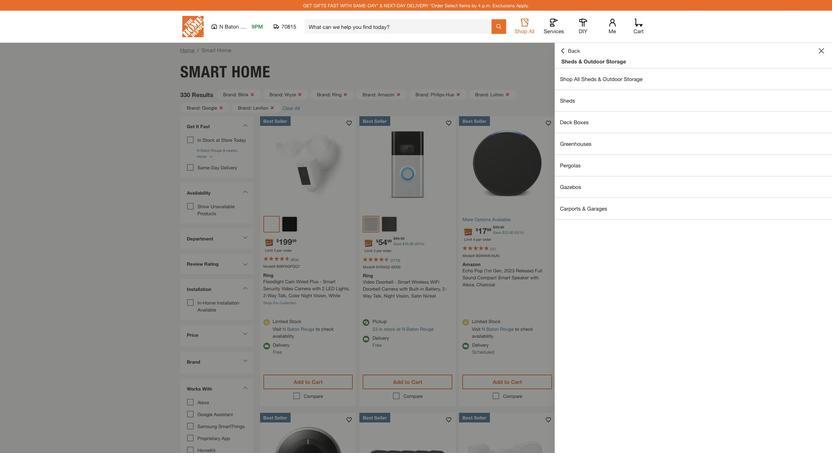 Task type: vqa. For each thing, say whether or not it's contained in the screenshot.
Depot
no



Task type: locate. For each thing, give the bounding box(es) containing it.
limited stock for pickup image for 17
[[463, 319, 469, 326]]

way inside the ring video doorbell - smart wireless wifi doorbell camera with built-in battery, 2- way talk, night vision, satin nickel
[[363, 293, 372, 299]]

1 vertical spatial all
[[574, 76, 580, 82]]

0 vertical spatial 2-
[[443, 286, 447, 292]]

google
[[202, 105, 217, 111], [198, 412, 213, 417]]

3 add from the left
[[493, 379, 503, 385]]

seller
[[275, 118, 287, 124], [374, 118, 387, 124], [474, 118, 487, 124], [574, 118, 586, 124], [275, 415, 287, 421], [374, 415, 387, 421], [474, 415, 487, 421]]

)
[[495, 247, 496, 251], [298, 258, 299, 262], [400, 258, 400, 262]]

-
[[320, 279, 322, 284], [395, 279, 397, 285]]

home down installation link
[[203, 300, 216, 306]]

way up available for pickup image
[[363, 293, 372, 299]]

smart down 2023
[[498, 275, 511, 281]]

( right $ 54 99
[[415, 242, 416, 246]]

0 vertical spatial all
[[529, 28, 535, 34]]

nickel
[[423, 293, 436, 299]]

stock up "delivery scheduled"
[[489, 319, 501, 324]]

0 horizontal spatial ring
[[263, 272, 273, 278]]

cart for 199
[[312, 379, 323, 385]]

shop down the back button
[[560, 76, 573, 82]]

2 vertical spatial sheds
[[560, 97, 575, 104]]

brand: for brand: philips hue
[[416, 92, 430, 97]]

2 availability from the left
[[472, 333, 494, 339]]

1 horizontal spatial %)
[[519, 230, 524, 235]]

0 horizontal spatial 00
[[410, 242, 414, 246]]

best for the outdoor 4 (4th gen) wireless outdoor smart home security camera system with 5 cameras, up to 2-year battery life (black) image
[[363, 415, 373, 421]]

0 horizontal spatial delivery free
[[273, 342, 289, 355]]

best seller for echo pop (1st gen, 2023 release) full sound compact smart speaker with alexa, charcoal image
[[463, 118, 487, 124]]

1 horizontal spatial add to cart button
[[363, 375, 453, 389]]

& down back
[[579, 58, 582, 64]]

2 horizontal spatial model#
[[463, 253, 475, 258]]

options
[[475, 217, 491, 222], [574, 217, 591, 222]]

0 horizontal spatial more options available link
[[463, 216, 552, 223]]

1 visit from the left
[[273, 326, 281, 332]]

2 n baton rouge link from the left
[[402, 326, 434, 332]]

brand: google button
[[180, 103, 230, 113]]

available for 2nd more options available link from left
[[592, 217, 611, 222]]

0 horizontal spatial free
[[273, 349, 282, 355]]

3 add to cart button from the left
[[463, 375, 552, 389]]

1 horizontal spatial per
[[377, 249, 382, 253]]

visit n baton rouge down collection
[[273, 326, 315, 332]]

with inside ring floodlight cam wired plus - smart security video camera with 2 led lights, 2-way talk, color night vision, white shop this collection
[[312, 286, 321, 291]]

same-day delivery link
[[198, 165, 237, 170]]

2 limited from the left
[[472, 319, 487, 324]]

2- inside the ring video doorbell - smart wireless wifi doorbell camera with built-in battery, 2- way talk, night vision, satin nickel
[[443, 286, 447, 292]]

video down the model# 8vrasz-sen0
[[363, 279, 375, 285]]

menu containing shop all sheds & outdoor storage
[[555, 68, 832, 220]]

0 horizontal spatial 4
[[473, 237, 475, 242]]

delivery
[[407, 2, 429, 8]]

save inside $ 39 . 99 save $ 22 . 00 ( 55 %) limit 4 per order
[[493, 230, 501, 235]]

smart up built-
[[398, 279, 410, 285]]

1 options from the left
[[475, 217, 491, 222]]

smart inside the amazon echo pop (1st gen, 2023 release) full sound compact smart speaker with alexa, charcoal
[[498, 275, 511, 281]]

1 horizontal spatial -
[[395, 279, 397, 285]]

2 horizontal spatial )
[[495, 247, 496, 251]]

availability link
[[184, 186, 250, 201]]

vision, left satin
[[396, 293, 410, 299]]

options for 2nd more options available link from left
[[574, 217, 591, 222]]

n baton rouge link right stock
[[402, 326, 434, 332]]

2 more options available link from the left
[[562, 216, 652, 223]]

samsung smartthings
[[198, 424, 245, 429]]

at right stock
[[397, 326, 401, 332]]

plus
[[310, 279, 319, 284]]

b09wnk39jn
[[476, 253, 500, 258]]

$
[[493, 225, 495, 229], [476, 227, 478, 232], [502, 230, 504, 235], [393, 236, 395, 241], [277, 238, 279, 243], [376, 239, 378, 244], [403, 242, 405, 246]]

gen,
[[493, 268, 503, 274]]

1 horizontal spatial to check availability
[[472, 326, 533, 339]]

0 horizontal spatial shop
[[263, 301, 272, 305]]

1 horizontal spatial visit n baton rouge
[[472, 326, 514, 332]]

more options available link down garages
[[562, 216, 652, 223]]

with inside the amazon echo pop (1st gen, 2023 release) full sound compact smart speaker with alexa, charcoal
[[530, 275, 539, 281]]

add to cart for 199
[[294, 379, 323, 385]]

) up sen0
[[400, 258, 400, 262]]

0 vertical spatial free
[[373, 342, 382, 348]]

1 horizontal spatial vision,
[[396, 293, 410, 299]]

get gifts fast with same-day* & next-day delivery *order select items by 4 p.m. exclusions apply.
[[303, 2, 529, 8]]

rouge inside pickup 23 in stock at n baton rouge
[[420, 326, 434, 332]]

2 vertical spatial shop
[[263, 301, 272, 305]]

3 add to cart from the left
[[493, 379, 522, 385]]

in inside the ring video doorbell - smart wireless wifi doorbell camera with built-in battery, 2- way talk, night vision, satin nickel
[[420, 286, 424, 292]]

2 horizontal spatial compare
[[503, 393, 522, 399]]

$ 199 99
[[277, 237, 297, 247]]

blink
[[238, 92, 249, 97]]

to for 199
[[305, 379, 310, 385]]

limited for 199
[[273, 319, 288, 324]]

limited stock up "delivery scheduled"
[[472, 319, 501, 324]]

(
[[514, 230, 515, 235], [415, 242, 416, 246], [490, 247, 491, 251], [291, 258, 292, 262], [391, 258, 391, 262]]

camera down wired
[[295, 286, 311, 291]]

ring
[[332, 92, 342, 97], [263, 272, 273, 278], [363, 273, 373, 279]]

limited up "delivery scheduled"
[[472, 319, 487, 324]]

visit down this
[[273, 326, 281, 332]]

per for 54
[[377, 249, 382, 253]]

options up 17
[[475, 217, 491, 222]]

nest learning thermostat - smart wi-fi thermostat - stainless steel image
[[260, 413, 356, 453]]

in-home installation available link
[[198, 300, 239, 313]]

best for nest cam with floodlight - wired outdoor smart home security camera image
[[463, 415, 473, 421]]

1 check from the left
[[321, 326, 334, 332]]

gazebos
[[560, 184, 581, 190]]

0 horizontal spatial add
[[294, 379, 304, 385]]

) for 199
[[298, 258, 299, 262]]

brand: for brand: blink
[[223, 92, 237, 97]]

storage up shop all sheds & outdoor storage
[[606, 58, 626, 64]]

2 visit n baton rouge from the left
[[472, 326, 514, 332]]

brand: for brand: amazon
[[363, 92, 376, 97]]

limited for 17
[[472, 319, 487, 324]]

2 check from the left
[[521, 326, 533, 332]]

1 vertical spatial save
[[393, 242, 402, 246]]

2 to check availability from the left
[[472, 326, 533, 339]]

1 horizontal spatial more options available link
[[562, 216, 652, 223]]

model# up 'floodlight'
[[263, 264, 276, 269]]

sheds down sheds & outdoor storage on the top right
[[582, 76, 597, 82]]

day*
[[368, 2, 378, 8]]

4 right by
[[478, 2, 481, 8]]

0 horizontal spatial -
[[320, 279, 322, 284]]

baton up "delivery scheduled"
[[487, 326, 499, 332]]

sheds down the back button
[[561, 58, 577, 64]]

amazon inside the amazon echo pop (1st gen, 2023 release) full sound compact smart speaker with alexa, charcoal
[[463, 262, 481, 267]]

installation up in-
[[187, 286, 211, 292]]

1 vertical spatial free
[[273, 349, 282, 355]]

night left satin
[[384, 293, 395, 299]]

( 37 )
[[490, 247, 496, 251]]

( up sen0
[[391, 258, 391, 262]]

more options available link up 39
[[463, 216, 552, 223]]

available for 1st more options available link from left
[[492, 217, 511, 222]]

doorbell down 8vrasz-
[[376, 279, 393, 285]]

black image
[[283, 217, 297, 232]]

available shipping image
[[363, 336, 370, 343], [263, 343, 270, 350]]

free for 54
[[373, 342, 382, 348]]

0 horizontal spatial amazon
[[378, 92, 395, 97]]

1 horizontal spatial )
[[400, 258, 400, 262]]

2 horizontal spatial add
[[493, 379, 503, 385]]

smart home
[[180, 62, 270, 81]]

check for 17
[[521, 326, 533, 332]]

baton right stock
[[407, 326, 419, 332]]

vision, inside the ring video doorbell - smart wireless wifi doorbell camera with built-in battery, 2- way talk, night vision, satin nickel
[[396, 293, 410, 299]]

1 vertical spatial 4
[[473, 237, 475, 242]]

ring inside button
[[332, 92, 342, 97]]

the home depot logo image
[[182, 16, 203, 37]]

order for 54
[[383, 249, 392, 253]]

0 horizontal spatial add to cart
[[294, 379, 323, 385]]

limited stock for pickup image for 199
[[263, 319, 270, 326]]

1 add to cart button from the left
[[263, 375, 353, 389]]

2 limited stock for pickup image from the left
[[463, 319, 469, 326]]

limited stock for 199
[[273, 319, 301, 324]]

1 horizontal spatial amazon
[[463, 262, 481, 267]]

limit left the 5 on the bottom left
[[265, 248, 273, 252]]

1 to check availability from the left
[[273, 326, 334, 339]]

1 horizontal spatial add to cart
[[393, 379, 422, 385]]

limit inside $ 99 . 99 save $ 45 . 00 ( 45 %) limit 3 per order
[[365, 249, 373, 253]]

1 more options available from the left
[[463, 217, 511, 222]]

1 horizontal spatial limit
[[365, 249, 373, 253]]

0 vertical spatial %)
[[519, 230, 524, 235]]

per for 17
[[476, 237, 482, 242]]

( up "b08f6gpqq7"
[[291, 258, 292, 262]]

by
[[472, 2, 477, 8]]

00 inside $ 99 . 99 save $ 45 . 00 ( 45 %) limit 3 per order
[[410, 242, 414, 246]]

all left services
[[529, 28, 535, 34]]

2 horizontal spatial n baton rouge link
[[482, 326, 514, 332]]

1 horizontal spatial in
[[420, 286, 424, 292]]

limit for 17
[[464, 237, 472, 242]]

order inside $ 39 . 99 save $ 22 . 00 ( 55 %) limit 4 per order
[[483, 237, 491, 242]]

0 horizontal spatial limited
[[273, 319, 288, 324]]

feedback link image
[[823, 112, 832, 148]]

with left built-
[[399, 286, 408, 292]]

00 right 22 at the right of page
[[509, 230, 513, 235]]

.
[[499, 225, 500, 229], [508, 230, 509, 235], [400, 236, 401, 241], [409, 242, 410, 246]]

camera down sen0
[[382, 286, 398, 292]]

1 horizontal spatial check
[[521, 326, 533, 332]]

vision, down 2
[[314, 293, 327, 298]]

2 horizontal spatial with
[[530, 275, 539, 281]]

1 horizontal spatial camera
[[382, 286, 398, 292]]

more options available up $ 17 99
[[463, 217, 511, 222]]

brand: for brand: lutron
[[475, 92, 489, 97]]

2 visit from the left
[[472, 326, 481, 332]]

1 horizontal spatial 2-
[[443, 286, 447, 292]]

1 horizontal spatial delivery free
[[373, 335, 389, 348]]

1 horizontal spatial talk,
[[373, 293, 383, 299]]

check
[[321, 326, 334, 332], [521, 326, 533, 332]]

0 vertical spatial shop
[[515, 28, 527, 34]]

in right '23'
[[379, 326, 383, 332]]

0 horizontal spatial more
[[463, 217, 473, 222]]

1 limited stock from the left
[[273, 319, 301, 324]]

night right color
[[301, 293, 312, 298]]

order down $ 17 99
[[483, 237, 491, 242]]

00 inside $ 39 . 99 save $ 22 . 00 ( 55 %) limit 4 per order
[[509, 230, 513, 235]]

1 horizontal spatial installation
[[217, 300, 239, 306]]

%) inside $ 99 . 99 save $ 45 . 00 ( 45 %) limit 3 per order
[[420, 242, 424, 246]]

limited down shop this collection link
[[273, 319, 288, 324]]

brand: inside 'button'
[[238, 105, 252, 111]]

stock for 199
[[289, 319, 301, 324]]

22
[[504, 230, 508, 235]]

installation down installation link
[[217, 300, 239, 306]]

n baton rouge link up "delivery scheduled"
[[482, 326, 514, 332]]

0 horizontal spatial visit n baton rouge
[[273, 326, 315, 332]]

1 vertical spatial shop
[[560, 76, 573, 82]]

shop down apply.
[[515, 28, 527, 34]]

save
[[493, 230, 501, 235], [393, 242, 402, 246]]

sort by: top sellers
[[600, 89, 642, 95]]

1 horizontal spatial model#
[[363, 265, 375, 269]]

0 horizontal spatial options
[[475, 217, 491, 222]]

0 horizontal spatial check
[[321, 326, 334, 332]]

23
[[373, 326, 378, 332]]

ring inside ring floodlight cam wired plus - smart security video camera with 2 led lights, 2-way talk, color night vision, white shop this collection
[[263, 272, 273, 278]]

0 horizontal spatial per
[[277, 248, 282, 252]]

0 horizontal spatial in
[[379, 326, 383, 332]]

& left garages
[[582, 205, 586, 212]]

limit up the model# b09wnk39jn
[[464, 237, 472, 242]]

compare for 17
[[503, 393, 522, 399]]

0 horizontal spatial with
[[312, 286, 321, 291]]

more for 2nd more options available link from left
[[562, 217, 573, 222]]

0 vertical spatial installation
[[187, 286, 211, 292]]

3 compare from the left
[[503, 393, 522, 399]]

0 horizontal spatial n baton rouge link
[[283, 326, 315, 332]]

per right the 5 on the bottom left
[[277, 248, 282, 252]]

) up b09wnk39jn
[[495, 247, 496, 251]]

1 vertical spatial 00
[[410, 242, 414, 246]]

2 horizontal spatial per
[[476, 237, 482, 242]]

smart up "led"
[[323, 279, 335, 284]]

best seller
[[263, 118, 287, 124], [363, 118, 387, 124], [463, 118, 487, 124], [562, 118, 586, 124], [263, 415, 287, 421], [363, 415, 387, 421], [463, 415, 487, 421]]

availability
[[273, 333, 294, 339], [472, 333, 494, 339]]

4 inside $ 39 . 99 save $ 22 . 00 ( 55 %) limit 4 per order
[[473, 237, 475, 242]]

1 compare from the left
[[304, 393, 323, 399]]

in down the "wireless" at the bottom
[[420, 286, 424, 292]]

n baton rouge link down collection
[[283, 326, 315, 332]]

1 limited from the left
[[273, 319, 288, 324]]

video inside ring floodlight cam wired plus - smart security video camera with 2 led lights, 2-way talk, color night vision, white shop this collection
[[282, 286, 293, 291]]

$ inside $ 199 99
[[277, 238, 279, 243]]

model# for 199
[[263, 264, 276, 269]]

$ for 54
[[376, 239, 378, 244]]

2 add to cart button from the left
[[363, 375, 453, 389]]

2 add from the left
[[393, 379, 403, 385]]

0 horizontal spatial way
[[268, 293, 277, 298]]

3 n baton rouge link from the left
[[482, 326, 514, 332]]

37
[[491, 247, 495, 251]]

%) inside $ 39 . 99 save $ 22 . 00 ( 55 %) limit 4 per order
[[519, 230, 524, 235]]

visit for 17
[[472, 326, 481, 332]]

talk, inside the ring video doorbell - smart wireless wifi doorbell camera with built-in battery, 2- way talk, night vision, satin nickel
[[373, 293, 383, 299]]

0 horizontal spatial to check availability
[[273, 326, 334, 339]]

00
[[509, 230, 513, 235], [410, 242, 414, 246]]

save for 17
[[493, 230, 501, 235]]

way
[[268, 293, 277, 298], [363, 293, 372, 299]]

stock down collection
[[289, 319, 301, 324]]

cam
[[285, 279, 295, 284]]

pergolas link
[[555, 155, 832, 176]]

( right 22 at the right of page
[[514, 230, 515, 235]]

( up b09wnk39jn
[[490, 247, 491, 251]]

00 right $ 54 99
[[410, 242, 414, 246]]

&
[[380, 2, 383, 8], [579, 58, 582, 64], [598, 76, 601, 82], [582, 205, 586, 212]]

add to cart for 54
[[393, 379, 422, 385]]

sheds for sheds
[[560, 97, 575, 104]]

more for 1st more options available link from left
[[463, 217, 473, 222]]

2 options from the left
[[574, 217, 591, 222]]

more options available down carports & garages
[[562, 217, 611, 222]]

outdoor up by:
[[603, 76, 623, 82]]

& inside shop all sheds & outdoor storage link
[[598, 76, 601, 82]]

gifts
[[313, 2, 327, 8]]

limit left the 3
[[365, 249, 373, 253]]

per
[[476, 237, 482, 242], [277, 248, 282, 252], [377, 249, 382, 253]]

satin
[[411, 293, 422, 299]]

carports & garages link
[[555, 198, 832, 219]]

limited stock down collection
[[273, 319, 301, 324]]

limit for 54
[[365, 249, 373, 253]]

best
[[263, 118, 273, 124], [363, 118, 373, 124], [463, 118, 473, 124], [562, 118, 572, 124], [263, 415, 273, 421], [363, 415, 373, 421], [463, 415, 473, 421]]

2 horizontal spatial limit
[[464, 237, 472, 242]]

storage up sellers
[[624, 76, 643, 82]]

0 horizontal spatial 45
[[405, 242, 409, 246]]

way down security
[[268, 293, 277, 298]]

model# up echo
[[463, 253, 475, 258]]

in stock at store today link
[[198, 137, 246, 143]]

2 horizontal spatial order
[[483, 237, 491, 242]]

with down full
[[530, 275, 539, 281]]

1 vertical spatial installation
[[217, 300, 239, 306]]

smart down home / smart home
[[180, 62, 227, 81]]

seller for floodlight cam wired plus - smart security video camera with 2 led lights, 2-way talk, color night vision, white image
[[275, 118, 287, 124]]

delivery
[[221, 165, 237, 170], [373, 335, 389, 341], [273, 342, 289, 348], [472, 342, 489, 348]]

lutron
[[490, 92, 504, 97]]

1 horizontal spatial limited stock
[[472, 319, 501, 324]]

1 horizontal spatial free
[[373, 342, 382, 348]]

shop for shop all
[[515, 28, 527, 34]]

home up the blink at top
[[232, 62, 270, 81]]

get it fast
[[187, 124, 210, 129]]

ring for ring floodlight cam wired plus - smart security video camera with 2 led lights, 2-way talk, color night vision, white shop this collection
[[263, 272, 273, 278]]

1 horizontal spatial with
[[399, 286, 408, 292]]

available inside 'in-home installation available'
[[198, 307, 216, 313]]

delivery inside "delivery scheduled"
[[472, 342, 489, 348]]

best seller for nest cam with floodlight - wired outdoor smart home security camera image
[[463, 415, 487, 421]]

2-
[[443, 286, 447, 292], [263, 293, 268, 298]]

delivery for 54
[[373, 335, 389, 341]]

- right plus
[[320, 279, 322, 284]]

available shipping image
[[463, 343, 469, 350]]

led
[[326, 286, 335, 291]]

2 horizontal spatial add to cart
[[493, 379, 522, 385]]

more down carports
[[562, 217, 573, 222]]

installation
[[187, 286, 211, 292], [217, 300, 239, 306]]

model# for 17
[[463, 253, 475, 258]]

visit n baton rouge
[[273, 326, 315, 332], [472, 326, 514, 332]]

2 more options available from the left
[[562, 217, 611, 222]]

talk, up pickup on the bottom
[[373, 293, 383, 299]]

( 2779 )
[[391, 258, 400, 262]]

gazebos link
[[555, 176, 832, 198]]

menu
[[555, 68, 832, 220]]

baton left 9pm
[[225, 23, 239, 30]]

boxes
[[574, 119, 589, 125]]

0 horizontal spatial visit
[[273, 326, 281, 332]]

0 horizontal spatial add to cart button
[[263, 375, 353, 389]]

available
[[492, 217, 511, 222], [592, 217, 611, 222], [198, 307, 216, 313]]

ring inside the ring video doorbell - smart wireless wifi doorbell camera with built-in battery, 2- way talk, night vision, satin nickel
[[363, 273, 373, 279]]

baton down collection
[[287, 326, 300, 332]]

1 vertical spatial at
[[397, 326, 401, 332]]

add to cart button for 199
[[263, 375, 353, 389]]

save right $ 54 99
[[393, 242, 402, 246]]

save inside $ 99 . 99 save $ 45 . 00 ( 45 %) limit 3 per order
[[393, 242, 402, 246]]

1 horizontal spatial stock
[[289, 319, 301, 324]]

order down $ 199 99
[[283, 248, 292, 252]]

smart
[[201, 47, 216, 53], [180, 62, 227, 81], [498, 275, 511, 281], [323, 279, 335, 284], [398, 279, 410, 285]]

sheds & outdoor storage
[[561, 58, 626, 64]]

2- right battery,
[[443, 286, 447, 292]]

2 add to cart from the left
[[393, 379, 422, 385]]

limit inside $ 39 . 99 save $ 22 . 00 ( 55 %) limit 4 per order
[[464, 237, 472, 242]]

more options available
[[463, 217, 511, 222], [562, 217, 611, 222]]

0 horizontal spatial more options available
[[463, 217, 511, 222]]

per inside $ 39 . 99 save $ 22 . 00 ( 55 %) limit 4 per order
[[476, 237, 482, 242]]

1 n baton rouge link from the left
[[283, 326, 315, 332]]

1 add from the left
[[294, 379, 304, 385]]

talk, up shop this collection link
[[278, 293, 287, 298]]

) up "b08f6gpqq7"
[[298, 258, 299, 262]]

best for nest learning thermostat - smart wi-fi thermostat - stainless steel image
[[263, 415, 273, 421]]

talk, inside ring floodlight cam wired plus - smart security video camera with 2 led lights, 2-way talk, color night vision, white shop this collection
[[278, 293, 287, 298]]

add for 17
[[493, 379, 503, 385]]

seller for echo pop (1st gen, 2023 release) full sound compact smart speaker with alexa, charcoal image
[[474, 118, 487, 124]]

n up home / smart home
[[219, 23, 223, 30]]

video down cam
[[282, 286, 293, 291]]

( for 17
[[490, 247, 491, 251]]

shop left this
[[263, 301, 272, 305]]

all down sheds & outdoor storage on the top right
[[574, 76, 580, 82]]

baton inside pickup 23 in stock at n baton rouge
[[407, 326, 419, 332]]

available up 39
[[492, 217, 511, 222]]

99 inside $ 199 99
[[292, 238, 297, 243]]

0 vertical spatial video
[[363, 279, 375, 285]]

delivery free for 54
[[373, 335, 389, 348]]

clear all
[[283, 105, 300, 111]]

with left 2
[[312, 286, 321, 291]]

google down alexa link
[[198, 412, 213, 417]]

0 vertical spatial 00
[[509, 230, 513, 235]]

options down carports & garages
[[574, 217, 591, 222]]

( for 199
[[291, 258, 292, 262]]

$ inside $ 54 99
[[376, 239, 378, 244]]

2 limited stock from the left
[[472, 319, 501, 324]]

45
[[405, 242, 409, 246], [416, 242, 420, 246]]

home left /
[[180, 47, 195, 53]]

save down 39
[[493, 230, 501, 235]]

1 vertical spatial %)
[[420, 242, 424, 246]]

available shipping image for 54
[[363, 336, 370, 343]]

in-
[[198, 300, 203, 306]]

best for video doorbell - smart wireless wifi doorbell camera with built-in battery, 2-way talk, night vision, satin nickel image
[[363, 118, 373, 124]]

4 up the model# b09wnk39jn
[[473, 237, 475, 242]]

1 visit n baton rouge from the left
[[273, 326, 315, 332]]

0 horizontal spatial )
[[298, 258, 299, 262]]

home up smart home
[[217, 47, 231, 53]]

%) for 54
[[420, 242, 424, 246]]

1 vertical spatial video
[[282, 286, 293, 291]]

deck boxes link
[[555, 112, 832, 133]]

1 horizontal spatial save
[[493, 230, 501, 235]]

2- down security
[[263, 293, 268, 298]]

0 vertical spatial outdoor
[[584, 58, 605, 64]]

0 horizontal spatial available shipping image
[[263, 343, 270, 350]]

compact
[[478, 275, 497, 281]]

1 horizontal spatial order
[[383, 249, 392, 253]]

1 availability from the left
[[273, 333, 294, 339]]

b08f6gpqq7
[[277, 264, 300, 269]]

( 804 )
[[291, 258, 299, 262]]

0 horizontal spatial 2-
[[263, 293, 268, 298]]

more up $ 39 . 99 save $ 22 . 00 ( 55 %) limit 4 per order
[[463, 217, 473, 222]]

video doorbell - smart wireless wifi doorbell camera with built-in battery, 2-way talk, night vision, satin nickel image
[[360, 116, 456, 213]]

smart right /
[[201, 47, 216, 53]]

1 horizontal spatial more options available
[[562, 217, 611, 222]]

- inside ring floodlight cam wired plus - smart security video camera with 2 led lights, 2-way talk, color night vision, white shop this collection
[[320, 279, 322, 284]]

availability for 17
[[472, 333, 494, 339]]

sheds up deck
[[560, 97, 575, 104]]

0 horizontal spatial vision,
[[314, 293, 327, 298]]

$ inside $ 17 99
[[476, 227, 478, 232]]

all right clear
[[295, 105, 300, 111]]

1 horizontal spatial available
[[492, 217, 511, 222]]

per inside $ 99 . 99 save $ 45 . 00 ( 45 %) limit 3 per order
[[377, 249, 382, 253]]

limited stock for pickup image up available shipping image
[[463, 319, 469, 326]]

brand: leviton button
[[231, 103, 281, 113]]

smart inside the ring video doorbell - smart wireless wifi doorbell camera with built-in battery, 2- way talk, night vision, satin nickel
[[398, 279, 410, 285]]

check for 199
[[321, 326, 334, 332]]

proprietary app
[[198, 436, 230, 441]]

order inside $ 99 . 99 save $ 45 . 00 ( 45 %) limit 3 per order
[[383, 249, 392, 253]]

home
[[180, 47, 195, 53], [217, 47, 231, 53], [232, 62, 270, 81], [203, 300, 216, 306]]

at inside pickup 23 in stock at n baton rouge
[[397, 326, 401, 332]]

limited stock for pickup image
[[263, 319, 270, 326], [463, 319, 469, 326]]

0 vertical spatial 4
[[478, 2, 481, 8]]

1 more from the left
[[463, 217, 473, 222]]

all for clear all
[[295, 105, 300, 111]]

results
[[192, 91, 213, 98]]

0 horizontal spatial compare
[[304, 393, 323, 399]]

2 horizontal spatial add to cart button
[[463, 375, 552, 389]]

unavailable
[[211, 204, 235, 209]]

2 more from the left
[[562, 217, 573, 222]]

1 add to cart from the left
[[294, 379, 323, 385]]

best seller for the outdoor 4 (4th gen) wireless outdoor smart home security camera system with 5 cameras, up to 2-year battery life (black) image
[[363, 415, 387, 421]]

1 limited stock for pickup image from the left
[[263, 319, 270, 326]]

- down sen0
[[395, 279, 397, 285]]

1 horizontal spatial all
[[529, 28, 535, 34]]

availability for 199
[[273, 333, 294, 339]]

199
[[279, 237, 292, 247]]

shop inside button
[[515, 28, 527, 34]]

& up sort
[[598, 76, 601, 82]]

1 vertical spatial outdoor
[[603, 76, 623, 82]]

0 vertical spatial google
[[202, 105, 217, 111]]

lights,
[[336, 286, 350, 291]]

2 compare from the left
[[404, 393, 423, 399]]

visit n baton rouge up "delivery scheduled"
[[472, 326, 514, 332]]

1 horizontal spatial visit
[[472, 326, 481, 332]]

order for 17
[[483, 237, 491, 242]]

best seller for nest learning thermostat - smart wi-fi thermostat - stainless steel image
[[263, 415, 287, 421]]

in
[[420, 286, 424, 292], [379, 326, 383, 332]]



Task type: describe. For each thing, give the bounding box(es) containing it.
sen0
[[391, 265, 401, 269]]

vision, inside ring floodlight cam wired plus - smart security video camera with 2 led lights, 2-way talk, color night vision, white shop this collection
[[314, 293, 327, 298]]

brand: ring button
[[310, 90, 354, 100]]

show unavailable products link
[[198, 204, 235, 216]]

add to cart for 17
[[493, 379, 522, 385]]

garages
[[587, 205, 607, 212]]

n down collection
[[283, 326, 286, 332]]

brand: for brand: ring
[[317, 92, 331, 97]]

echo show 5 (3rd gen, 2023 release), smart display with deeper bass and clearer sound, charcoal image
[[559, 116, 655, 213]]

wireless
[[412, 279, 429, 285]]

visit n baton rouge for 17
[[472, 326, 514, 332]]

to check availability for 199
[[273, 326, 334, 339]]

- inside the ring video doorbell - smart wireless wifi doorbell camera with built-in battery, 2- way talk, night vision, satin nickel
[[395, 279, 397, 285]]

brand: blink button
[[217, 90, 261, 100]]

samsung smartthings link
[[198, 424, 245, 429]]

in inside pickup 23 in stock at n baton rouge
[[379, 326, 383, 332]]

0 vertical spatial storage
[[606, 58, 626, 64]]

seller for video doorbell - smart wireless wifi doorbell camera with built-in battery, 2-way talk, night vision, satin nickel image
[[374, 118, 387, 124]]

fast
[[200, 124, 210, 129]]

fast
[[328, 2, 339, 8]]

way inside ring floodlight cam wired plus - smart security video camera with 2 led lights, 2-way talk, color night vision, white shop this collection
[[268, 293, 277, 298]]

scheduled
[[472, 349, 494, 355]]

review
[[187, 261, 203, 267]]

night inside the ring video doorbell - smart wireless wifi doorbell camera with built-in battery, 2- way talk, night vision, satin nickel
[[384, 293, 395, 299]]

(1st
[[484, 268, 492, 274]]

outdoor 4 (4th gen) wireless outdoor smart home security camera system with 5 cameras, up to 2-year battery life (black) image
[[360, 413, 456, 453]]

2 45 from the left
[[416, 242, 420, 246]]

options for 1st more options available link from left
[[475, 217, 491, 222]]

clear
[[283, 105, 294, 111]]

add for 54
[[393, 379, 403, 385]]

brand: for brand: wyze
[[270, 92, 283, 97]]

limit 5 per order
[[265, 248, 292, 252]]

smart inside ring floodlight cam wired plus - smart security video camera with 2 led lights, 2-way talk, color night vision, white shop this collection
[[323, 279, 335, 284]]

philips
[[431, 92, 445, 97]]

model# for 54
[[363, 265, 375, 269]]

same-
[[353, 2, 368, 8]]

& right the day*
[[380, 2, 383, 8]]

pergolas
[[560, 162, 581, 168]]

$ for 39
[[493, 225, 495, 229]]

$ for 99
[[393, 236, 395, 241]]

deck boxes
[[560, 119, 589, 125]]

%) for 17
[[519, 230, 524, 235]]

store
[[221, 137, 232, 143]]

google inside button
[[202, 105, 217, 111]]

best seller for video doorbell - smart wireless wifi doorbell camera with built-in battery, 2-way talk, night vision, satin nickel image
[[363, 118, 387, 124]]

n baton rouge link for 199
[[283, 326, 315, 332]]

floodlight cam wired plus - smart security video camera with 2 led lights, 2-way talk, color night vision, white image
[[260, 116, 356, 213]]

alexa
[[198, 400, 209, 405]]

1 vertical spatial google
[[198, 412, 213, 417]]

with
[[202, 386, 212, 392]]

00 for 17
[[509, 230, 513, 235]]

0 horizontal spatial stock
[[203, 137, 215, 143]]

echo pop (1st gen, 2023 release) full sound compact smart speaker with alexa, charcoal image
[[459, 116, 556, 213]]

free for 199
[[273, 349, 282, 355]]

alexa,
[[463, 282, 475, 288]]

p.m.
[[482, 2, 491, 8]]

) for 54
[[400, 258, 400, 262]]

wifi
[[430, 279, 439, 285]]

same-
[[198, 165, 211, 170]]

color
[[289, 293, 300, 298]]

delivery free for 199
[[273, 342, 289, 355]]

drawer close image
[[819, 48, 824, 53]]

video inside the ring video doorbell - smart wireless wifi doorbell camera with built-in battery, 2- way talk, night vision, satin nickel
[[363, 279, 375, 285]]

brand: leviton
[[238, 105, 268, 111]]

white image
[[265, 217, 279, 231]]

brand: wyze button
[[263, 90, 309, 100]]

select
[[445, 2, 458, 8]]

hue
[[446, 92, 454, 97]]

add to cart button for 54
[[363, 375, 453, 389]]

full
[[535, 268, 542, 274]]

collection
[[280, 301, 296, 305]]

n baton rouge link for 17
[[482, 326, 514, 332]]

brand link
[[184, 355, 250, 370]]

brand: for brand: google
[[187, 105, 201, 111]]

pickup
[[373, 319, 387, 324]]

samsung
[[198, 424, 217, 429]]

proprietary app link
[[198, 436, 230, 441]]

delivery for 17
[[472, 342, 489, 348]]

home inside 'in-home installation available'
[[203, 300, 216, 306]]

cart for 17
[[511, 379, 522, 385]]

70815
[[282, 23, 296, 30]]

5
[[274, 248, 276, 252]]

with inside the ring video doorbell - smart wireless wifi doorbell camera with built-in battery, 2- way talk, night vision, satin nickel
[[399, 286, 408, 292]]

shop inside ring floodlight cam wired plus - smart security video camera with 2 led lights, 2-way talk, color night vision, white shop this collection
[[263, 301, 272, 305]]

$ for 199
[[277, 238, 279, 243]]

more options available for 2nd more options available link from left
[[562, 217, 611, 222]]

delivery for 199
[[273, 342, 289, 348]]

wired
[[296, 279, 308, 284]]

1 45 from the left
[[405, 242, 409, 246]]

brand: wyze
[[270, 92, 296, 97]]

visit n baton rouge for 199
[[273, 326, 315, 332]]

brand: lutron
[[475, 92, 504, 97]]

sellers
[[628, 89, 642, 95]]

me
[[609, 28, 616, 34]]

visit for 199
[[273, 326, 281, 332]]

show
[[198, 204, 209, 209]]

1 vertical spatial storage
[[624, 76, 643, 82]]

70815 button
[[274, 23, 297, 30]]

shop for shop all sheds & outdoor storage
[[560, 76, 573, 82]]

items
[[459, 2, 471, 8]]

white
[[329, 293, 340, 298]]

00 for 54
[[410, 242, 414, 246]]

cart for 54
[[411, 379, 422, 385]]

to for 17
[[505, 379, 510, 385]]

What can we help you find today? search field
[[309, 20, 491, 34]]

0 horizontal spatial order
[[283, 248, 292, 252]]

shop all sheds & outdoor storage
[[560, 76, 643, 82]]

sheds link
[[555, 90, 832, 111]]

55
[[515, 230, 519, 235]]

best for echo pop (1st gen, 2023 release) full sound compact smart speaker with alexa, charcoal image
[[463, 118, 473, 124]]

release)
[[516, 268, 534, 274]]

products
[[198, 211, 216, 216]]

deck
[[560, 119, 572, 125]]

ring for ring video doorbell - smart wireless wifi doorbell camera with built-in battery, 2- way talk, night vision, satin nickel
[[363, 273, 373, 279]]

2- inside ring floodlight cam wired plus - smart security video camera with 2 led lights, 2-way talk, color night vision, white shop this collection
[[263, 293, 268, 298]]

charcoal
[[477, 282, 495, 288]]

speaker
[[512, 275, 529, 281]]

n baton rouge
[[219, 23, 256, 30]]

brand: amazon button
[[356, 90, 407, 100]]

stock for 17
[[489, 319, 501, 324]]

to for 54
[[405, 379, 410, 385]]

seller for nest learning thermostat - smart wi-fi thermostat - stainless steel image
[[275, 415, 287, 421]]

brand: philips hue button
[[409, 90, 467, 100]]

save for 54
[[393, 242, 402, 246]]

2779
[[391, 258, 400, 262]]

( for 54
[[391, 258, 391, 262]]

n up "delivery scheduled"
[[482, 326, 485, 332]]

) for 17
[[495, 247, 496, 251]]

more options available for 1st more options available link from left
[[463, 217, 511, 222]]

sheds for sheds & outdoor storage
[[561, 58, 577, 64]]

1 more options available link from the left
[[463, 216, 552, 223]]

( inside $ 99 . 99 save $ 45 . 00 ( 45 %) limit 3 per order
[[415, 242, 416, 246]]

brand: for brand: leviton
[[238, 105, 252, 111]]

all for shop all sheds & outdoor storage
[[574, 76, 580, 82]]

by:
[[610, 89, 616, 95]]

2
[[322, 286, 325, 291]]

department link
[[184, 232, 250, 246]]

99 inside $ 54 99
[[387, 239, 392, 244]]

price
[[187, 332, 198, 338]]

& inside carports & garages link
[[582, 205, 586, 212]]

all for shop all
[[529, 28, 535, 34]]

$ for 17
[[476, 227, 478, 232]]

compare for 199
[[304, 393, 323, 399]]

review rating
[[187, 261, 219, 267]]

( inside $ 39 . 99 save $ 22 . 00 ( 55 %) limit 4 per order
[[514, 230, 515, 235]]

installation inside 'in-home installation available'
[[217, 300, 239, 306]]

services button
[[543, 19, 565, 35]]

available shipping image for 199
[[263, 343, 270, 350]]

outdoor inside menu
[[603, 76, 623, 82]]

add for 199
[[294, 379, 304, 385]]

day
[[211, 165, 219, 170]]

to check availability for 17
[[472, 326, 533, 339]]

limited stock for 17
[[472, 319, 501, 324]]

1 horizontal spatial 4
[[478, 2, 481, 8]]

shop all
[[515, 28, 535, 34]]

satin nickel image
[[364, 217, 378, 231]]

same-day delivery
[[198, 165, 237, 170]]

seller for the outdoor 4 (4th gen) wireless outdoor smart home security camera system with 5 cameras, up to 2-year battery life (black) image
[[374, 415, 387, 421]]

1 vertical spatial doorbell
[[363, 286, 380, 292]]

0 horizontal spatial limit
[[265, 248, 273, 252]]

sound
[[463, 275, 476, 281]]

battery,
[[425, 286, 441, 292]]

$ 17 99
[[476, 226, 491, 236]]

venetian bronze image
[[382, 217, 397, 232]]

diy button
[[573, 19, 594, 35]]

works
[[187, 386, 201, 392]]

1 vertical spatial sheds
[[582, 76, 597, 82]]

99 inside $ 39 . 99 save $ 22 . 00 ( 55 %) limit 4 per order
[[500, 225, 504, 229]]

0 horizontal spatial at
[[216, 137, 220, 143]]

nest cam with floodlight - wired outdoor smart home security camera image
[[459, 413, 556, 453]]

amazon inside the brand: amazon button
[[378, 92, 395, 97]]

get
[[187, 124, 195, 129]]

price link
[[184, 328, 250, 344]]

night inside ring floodlight cam wired plus - smart security video camera with 2 led lights, 2-way talk, color night vision, white shop this collection
[[301, 293, 312, 298]]

brand: amazon
[[363, 92, 395, 97]]

leviton
[[253, 105, 268, 111]]

best seller for floodlight cam wired plus - smart security video camera with 2 led lights, 2-way talk, color night vision, white image
[[263, 118, 287, 124]]

compare for 54
[[404, 393, 423, 399]]

3
[[374, 249, 376, 253]]

camera inside ring floodlight cam wired plus - smart security video camera with 2 led lights, 2-way talk, color night vision, white shop this collection
[[295, 286, 311, 291]]

n inside pickup 23 in stock at n baton rouge
[[402, 326, 405, 332]]

804
[[292, 258, 298, 262]]

day
[[397, 2, 406, 8]]

add to cart button for 17
[[463, 375, 552, 389]]

brand: google
[[187, 105, 217, 111]]

model# b09wnk39jn
[[463, 253, 500, 258]]

shop all sheds & outdoor storage link
[[555, 68, 832, 90]]

best for floodlight cam wired plus - smart security video camera with 2 led lights, 2-way talk, color night vision, white image
[[263, 118, 273, 124]]

review rating link
[[187, 260, 230, 267]]

camera inside the ring video doorbell - smart wireless wifi doorbell camera with built-in battery, 2- way talk, night vision, satin nickel
[[382, 286, 398, 292]]

ring video doorbell - smart wireless wifi doorbell camera with built-in battery, 2- way talk, night vision, satin nickel
[[363, 273, 447, 299]]

available for pickup image
[[363, 319, 370, 326]]

0 vertical spatial doorbell
[[376, 279, 393, 285]]

99 inside $ 17 99
[[487, 227, 491, 232]]

carports & garages
[[560, 205, 607, 212]]

amazon echo pop (1st gen, 2023 release) full sound compact smart speaker with alexa, charcoal
[[463, 262, 542, 288]]

shop all button
[[514, 19, 535, 35]]

brand
[[187, 359, 200, 365]]



